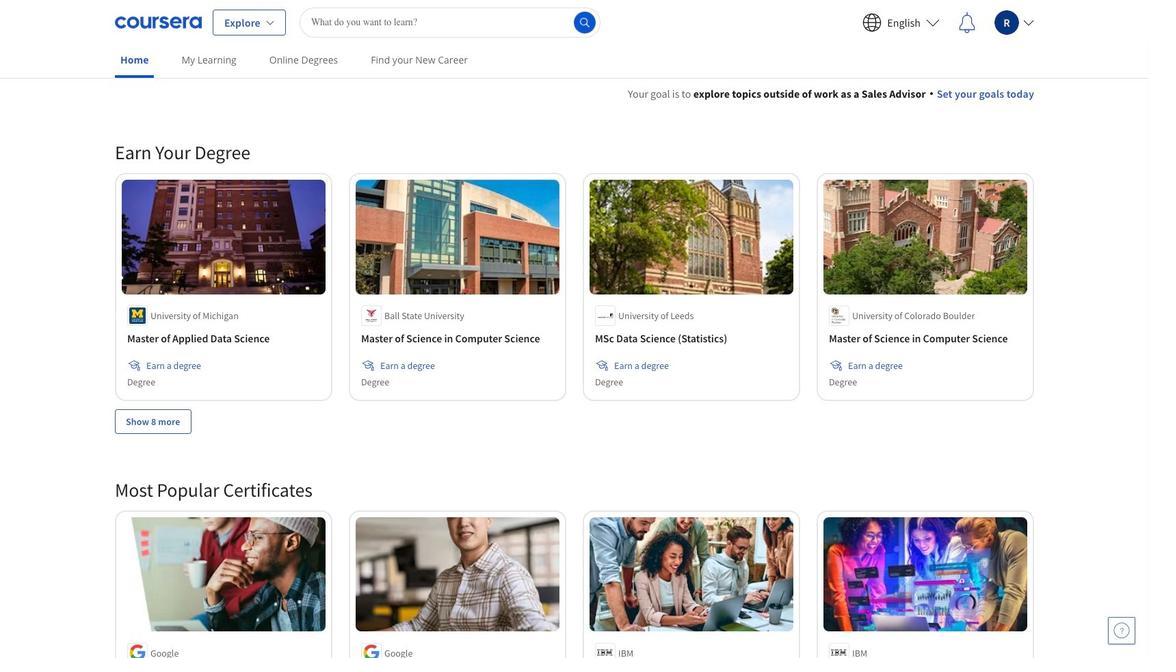 Task type: describe. For each thing, give the bounding box(es) containing it.
earn your degree collection element
[[107, 118, 1043, 456]]

coursera image
[[115, 11, 202, 33]]



Task type: vqa. For each thing, say whether or not it's contained in the screenshot.
Thanks for visiting!
no



Task type: locate. For each thing, give the bounding box(es) containing it.
None search field
[[300, 7, 601, 37]]

help center image
[[1114, 623, 1130, 640]]

most popular certificates collection element
[[107, 456, 1043, 659]]

main content
[[0, 69, 1150, 659]]

What do you want to learn? text field
[[300, 7, 601, 37]]



